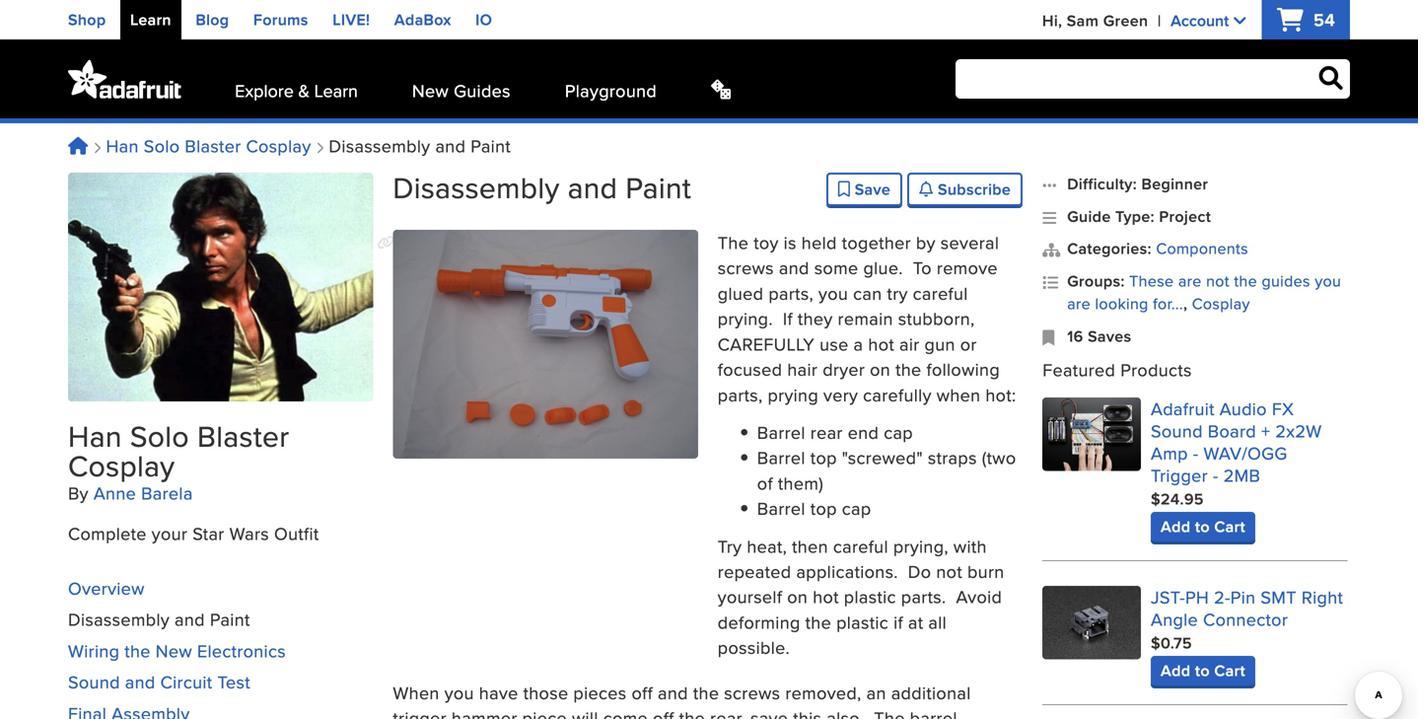 Task type: vqa. For each thing, say whether or not it's contained in the screenshot.
hacks_P6130361.jpg image
no



Task type: locate. For each thing, give the bounding box(es) containing it.
blaster inside han solo blaster cosplay by anne barela
[[197, 415, 290, 457]]

try heat, then careful prying, with repeated applications.  do not burn yourself on hot plastic parts.  avoid deforming the plastic if at all possible.
[[718, 534, 1005, 660]]

sound inside overview disassembly and paint wiring the new electronics sound and circuit test
[[68, 669, 120, 695]]

0 horizontal spatial on
[[788, 584, 808, 609]]

barrel up of on the bottom right of page
[[757, 445, 806, 470]]

on inside the toy is held together by several screws and some glue.  to remove glued parts, you can try careful prying.  if they remain stubborn, carefully use a hot air gun or focused hair dryer on the following parts, prying very carefully when hot:
[[870, 357, 891, 382]]

piece
[[522, 705, 567, 719]]

"screwed"
[[842, 445, 923, 470]]

board
[[1208, 418, 1257, 443]]

0 vertical spatial solo
[[144, 133, 180, 158]]

not
[[1207, 269, 1230, 292], [937, 559, 963, 584]]

cosplay inside , cosplay
[[1192, 292, 1251, 315]]

None search field
[[751, 59, 1351, 99]]

green
[[1104, 9, 1149, 32]]

cart inside "adafruit audio fx sound board + 2x2w amp - wav/ogg trigger - 2mb $24.95 add to cart"
[[1215, 515, 1246, 538]]

new up circuit
[[156, 638, 192, 663]]

you inside these are not the guides you are looking for...
[[1315, 269, 1342, 292]]

groups:
[[1068, 269, 1130, 293]]

guide tagline element
[[68, 521, 373, 546]]

1 vertical spatial han
[[68, 415, 122, 457]]

deforming
[[718, 610, 801, 635]]

the left guides
[[1235, 269, 1258, 292]]

screws up glued
[[718, 255, 774, 280]]

to down angle
[[1196, 659, 1210, 682]]

0 vertical spatial not
[[1207, 269, 1230, 292]]

chevron right image
[[316, 142, 324, 154]]

0 vertical spatial han
[[106, 133, 139, 158]]

- left 2mb
[[1213, 463, 1219, 488]]

the down air
[[896, 357, 922, 382]]

1 vertical spatial add
[[1161, 659, 1191, 682]]

0 horizontal spatial cosplay
[[68, 444, 175, 487]]

the inside try heat, then careful prying, with repeated applications.  do not burn yourself on hot plastic parts.  avoid deforming the plastic if at all possible.
[[806, 610, 832, 635]]

yourself
[[718, 584, 783, 609]]

sound up "trigger"
[[1151, 418, 1203, 443]]

1 barrel from the top
[[757, 420, 806, 445]]

1 vertical spatial disassembly
[[393, 166, 560, 209]]

1 vertical spatial barrel
[[757, 445, 806, 470]]

to down $24.95
[[1196, 515, 1210, 538]]

han right chevron right icon
[[106, 133, 139, 158]]

1 vertical spatial new
[[156, 638, 192, 663]]

new left guides
[[412, 78, 449, 103]]

0 horizontal spatial hot
[[813, 584, 839, 609]]

1 horizontal spatial not
[[1207, 269, 1230, 292]]

1 vertical spatial screws
[[724, 680, 781, 705]]

0 horizontal spatial learn
[[130, 8, 172, 31]]

on
[[870, 357, 891, 382], [788, 584, 808, 609]]

search image
[[1320, 66, 1344, 90]]

add down $0.75
[[1161, 659, 1191, 682]]

16
[[1068, 324, 1084, 348]]

2 page content region from the top
[[377, 230, 1023, 719]]

0 vertical spatial cart
[[1215, 515, 1246, 538]]

beginner
[[1142, 172, 1209, 195]]

guide metadata element
[[1043, 172, 1348, 348]]

0 vertical spatial careful
[[913, 281, 968, 306]]

careful up 'stubborn,' at the top of the page
[[913, 281, 968, 306]]

if
[[894, 610, 904, 635]]

cosplay for han solo blaster cosplay
[[246, 133, 311, 158]]

you right guides
[[1315, 269, 1342, 292]]

learn home image
[[68, 137, 88, 155]]

rear
[[811, 420, 843, 445]]

0 vertical spatial barrel
[[757, 420, 806, 445]]

blaster up wars at the bottom of the page
[[197, 415, 290, 457]]

adafruit audio fx sound board + 2x2w amp - wav/ogg trigger - 2mb link
[[1151, 396, 1323, 488]]

cart down connector
[[1215, 659, 1246, 682]]

han inside the breadcrumbs "element"
[[106, 133, 139, 158]]

cap up "screwed"
[[884, 420, 914, 445]]

this
[[793, 705, 822, 719]]

solo inside the breadcrumbs "element"
[[144, 133, 180, 158]]

1 vertical spatial learn
[[314, 78, 358, 103]]

0 horizontal spatial not
[[937, 559, 963, 584]]

1 horizontal spatial parts,
[[769, 281, 814, 306]]

1 vertical spatial not
[[937, 559, 963, 584]]

guide
[[1068, 205, 1111, 228]]

2 horizontal spatial you
[[1315, 269, 1342, 292]]

held
[[802, 230, 837, 255]]

hot down 'applications.'
[[813, 584, 839, 609]]

featured
[[1043, 357, 1116, 382]]

add inside "adafruit audio fx sound board + 2x2w amp - wav/ogg trigger - 2mb $24.95 add to cart"
[[1161, 515, 1191, 538]]

2 add from the top
[[1161, 659, 1191, 682]]

cart down 2mb
[[1215, 515, 1246, 538]]

cosplay
[[246, 133, 311, 158], [1192, 292, 1251, 315], [68, 444, 175, 487]]

hot right a at the right of page
[[869, 331, 895, 356]]

hot inside try heat, then careful prying, with repeated applications.  do not burn yourself on hot plastic parts.  avoid deforming the plastic if at all possible.
[[813, 584, 839, 609]]

learn link
[[130, 8, 172, 31]]

han for han solo blaster cosplay by anne barela
[[68, 415, 122, 457]]

1 horizontal spatial cosplay
[[246, 133, 311, 158]]

2 vertical spatial disassembly
[[68, 607, 170, 632]]

right
[[1302, 584, 1344, 610]]

0 horizontal spatial cap
[[842, 496, 872, 521]]

1 horizontal spatial new
[[412, 78, 449, 103]]

screws inside when you have those pieces off and the screws removed, an additional trigger hammer piece will come off the rear, save this also.  the barre
[[724, 680, 781, 705]]

barrel down 'prying'
[[757, 420, 806, 445]]

off
[[632, 680, 653, 705], [653, 705, 674, 719]]

solo right chevron right icon
[[144, 133, 180, 158]]

adafruit logo image
[[68, 59, 181, 99]]

0 horizontal spatial you
[[445, 680, 474, 705]]

jst-ph 2-pin smt right angle connector $0.75 add to cart
[[1151, 584, 1344, 682]]

0 vertical spatial screws
[[718, 255, 774, 280]]

1 to from the top
[[1196, 515, 1210, 538]]

add to cart link for trigger
[[1151, 512, 1256, 541]]

1 vertical spatial to
[[1196, 659, 1210, 682]]

0 vertical spatial hot
[[869, 331, 895, 356]]

disassembly right chevron right image
[[329, 133, 431, 158]]

trigger
[[1151, 463, 1208, 488]]

1 horizontal spatial sound
[[1151, 418, 1203, 443]]

shop link
[[68, 8, 106, 31]]

disassembly and paint inside the breadcrumbs "element"
[[324, 133, 511, 158]]

careful up 'applications.'
[[833, 534, 889, 559]]

rear,
[[710, 705, 746, 719]]

blaster
[[185, 133, 241, 158], [197, 415, 290, 457]]

learn
[[130, 8, 172, 31], [314, 78, 358, 103]]

0 horizontal spatial careful
[[833, 534, 889, 559]]

screws
[[718, 255, 774, 280], [724, 680, 781, 705]]

1 horizontal spatial -
[[1213, 463, 1219, 488]]

2x2w
[[1276, 418, 1323, 443]]

0 vertical spatial cosplay
[[246, 133, 311, 158]]

1 horizontal spatial careful
[[913, 281, 968, 306]]

page content region containing the toy is held together by several screws and some glue.  to remove glued parts, you can try careful prying.  if they remain stubborn, carefully use a hot air gun or focused hair dryer on the following parts, prying very carefully when hot:
[[377, 230, 1023, 719]]

carefully
[[718, 331, 815, 356]]

1 vertical spatial disassembly and paint
[[393, 166, 692, 209]]

or
[[961, 331, 977, 356]]

careful
[[913, 281, 968, 306], [833, 534, 889, 559]]

1 vertical spatial solo
[[130, 415, 189, 457]]

toy
[[754, 230, 779, 255]]

2 horizontal spatial paint
[[626, 166, 692, 209]]

1 vertical spatial add to cart link
[[1151, 656, 1256, 685]]

1 horizontal spatial hot
[[869, 331, 895, 356]]

plastic left if
[[837, 610, 889, 635]]

1 cart from the top
[[1215, 515, 1246, 538]]

learn left blog
[[130, 8, 172, 31]]

sound down wiring
[[68, 669, 120, 695]]

None search field
[[956, 59, 1351, 99]]

cap down "screwed"
[[842, 496, 872, 521]]

0 vertical spatial add
[[1161, 515, 1191, 538]]

blaster down explore
[[185, 133, 241, 158]]

screws up save
[[724, 680, 781, 705]]

some
[[815, 255, 859, 280]]

barrel rear end cap barrel top "screwed" straps (two of them) barrel top cap
[[757, 420, 1017, 521]]

these
[[1130, 269, 1174, 292]]

cosplay for han solo blaster cosplay by anne barela
[[68, 444, 175, 487]]

view a random guide image
[[711, 79, 731, 99]]

you up the hammer
[[445, 680, 474, 705]]

parts, down focused
[[718, 382, 763, 407]]

then
[[792, 534, 829, 559]]

sound inside "adafruit audio fx sound board + 2x2w amp - wav/ogg trigger - 2mb $24.95 add to cart"
[[1151, 418, 1203, 443]]

off right come
[[653, 705, 674, 719]]

-
[[1193, 440, 1199, 465], [1213, 463, 1219, 488]]

when you have those pieces off and the screws removed, an additional trigger hammer piece will come off the rear, save this also.  the barre
[[393, 680, 1009, 719]]

1 vertical spatial hot
[[813, 584, 839, 609]]

hot:
[[986, 382, 1017, 407]]

1 add to cart link from the top
[[1151, 512, 1256, 541]]

project
[[1160, 205, 1212, 228]]

page content region for guide metadata element
[[377, 230, 1023, 719]]

2 cart from the top
[[1215, 659, 1246, 682]]

han up by
[[68, 415, 122, 457]]

guide categories element
[[1043, 237, 1348, 260]]

han inside han solo blaster cosplay by anne barela
[[68, 415, 122, 457]]

for...
[[1153, 292, 1184, 315]]

1 horizontal spatial learn
[[314, 78, 358, 103]]

are
[[1179, 269, 1202, 292], [1068, 292, 1091, 315]]

- right amp
[[1193, 440, 1199, 465]]

0 vertical spatial new
[[412, 78, 449, 103]]

add to cart link down $24.95
[[1151, 512, 1256, 541]]

1 vertical spatial on
[[788, 584, 808, 609]]

hot inside the toy is held together by several screws and some glue.  to remove glued parts, you can try careful prying.  if they remain stubborn, carefully use a hot air gun or focused hair dryer on the following parts, prying very carefully when hot:
[[869, 331, 895, 356]]

carefully
[[863, 382, 932, 407]]

add to cart link down $0.75
[[1151, 656, 1256, 685]]

1 horizontal spatial paint
[[471, 133, 511, 158]]

solo up barela
[[130, 415, 189, 457]]

will
[[572, 705, 599, 719]]

2 vertical spatial paint
[[210, 607, 250, 632]]

them)
[[778, 470, 824, 496]]

0 horizontal spatial sound
[[68, 669, 120, 695]]

0 vertical spatial sound
[[1151, 418, 1203, 443]]

0 horizontal spatial paint
[[210, 607, 250, 632]]

outfit
[[274, 521, 319, 546]]

a long blue rectangular audio fx sound board assembled onto two half-size breadboards. the board is wired up to a 3 x aa battery pack and two speakers. a white hand presses a row of small tactile buttons wired up to the audio board. image
[[1043, 397, 1141, 471]]

anne
[[94, 480, 136, 506]]

blaster inside the breadcrumbs "element"
[[185, 133, 241, 158]]

1 vertical spatial careful
[[833, 534, 889, 559]]

0 vertical spatial blaster
[[185, 133, 241, 158]]

0 vertical spatial off
[[632, 680, 653, 705]]

hi,
[[1043, 9, 1063, 32]]

a
[[854, 331, 864, 356]]

1 vertical spatial sound
[[68, 669, 120, 695]]

adafruit
[[1151, 396, 1215, 421]]

2mb
[[1224, 463, 1261, 488]]

add to cart link
[[1151, 512, 1256, 541], [1151, 656, 1256, 685]]

16 saves
[[1068, 324, 1132, 348]]

breadcrumbs element
[[68, 133, 511, 159]]

han
[[106, 133, 139, 158], [68, 415, 122, 457]]

0 vertical spatial to
[[1196, 515, 1210, 538]]

0 horizontal spatial new
[[156, 638, 192, 663]]

han solo blaster cosplay by anne barela
[[68, 415, 290, 506]]

cart inside jst-ph 2-pin smt right angle connector $0.75 add to cart
[[1215, 659, 1246, 682]]

page content region
[[377, 166, 1023, 719], [377, 230, 1023, 719]]

1 horizontal spatial are
[[1179, 269, 1202, 292]]

0 horizontal spatial parts,
[[718, 382, 763, 407]]

circuit
[[160, 669, 213, 695]]

on up carefully at the bottom right
[[870, 357, 891, 382]]

han solo blaster cosplay image
[[68, 173, 373, 402]]

the inside the toy is held together by several screws and some glue.  to remove glued parts, you can try careful prying.  if they remain stubborn, carefully use a hot air gun or focused hair dryer on the following parts, prying very carefully when hot:
[[896, 357, 922, 382]]

guide pages element
[[68, 566, 373, 719]]

1 horizontal spatial cap
[[884, 420, 914, 445]]

learn right &
[[314, 78, 358, 103]]

1 vertical spatial paint
[[626, 166, 692, 209]]

1 add from the top
[[1161, 515, 1191, 538]]

come
[[604, 705, 648, 719]]

you down some
[[819, 281, 849, 306]]

try
[[718, 534, 742, 559]]

add down $24.95
[[1161, 515, 1191, 538]]

off up come
[[632, 680, 653, 705]]

wav/ogg
[[1204, 440, 1288, 465]]

1 horizontal spatial on
[[870, 357, 891, 382]]

sound and circuit test link
[[68, 669, 250, 695]]

the down disassembly and paint link
[[125, 638, 151, 663]]

1 horizontal spatial you
[[819, 281, 849, 306]]

2 horizontal spatial cosplay
[[1192, 292, 1251, 315]]

solo inside han solo blaster cosplay by anne barela
[[130, 415, 189, 457]]

2 vertical spatial cosplay
[[68, 444, 175, 487]]

page content region containing disassembly and paint
[[377, 166, 1023, 719]]

add
[[1161, 515, 1191, 538], [1161, 659, 1191, 682]]

1 vertical spatial cart
[[1215, 659, 1246, 682]]

amp
[[1151, 440, 1189, 465]]

on up "deforming"
[[788, 584, 808, 609]]

guide type image
[[1043, 205, 1058, 228]]

parts, up they
[[769, 281, 814, 306]]

1 vertical spatial blaster
[[197, 415, 290, 457]]

paint inside page content region
[[626, 166, 692, 209]]

cosplay inside han solo blaster cosplay by anne barela
[[68, 444, 175, 487]]

complete
[[68, 521, 147, 546]]

0 vertical spatial on
[[870, 357, 891, 382]]

$24.95
[[1151, 487, 1204, 510]]

on inside try heat, then careful prying, with repeated applications.  do not burn yourself on hot plastic parts.  avoid deforming the plastic if at all possible.
[[788, 584, 808, 609]]

1 page content region from the top
[[377, 166, 1023, 719]]

2 add to cart link from the top
[[1151, 656, 1256, 685]]

disassembly down overview
[[68, 607, 170, 632]]

bookmark o image
[[838, 181, 851, 197]]

0 vertical spatial paint
[[471, 133, 511, 158]]

0 horizontal spatial are
[[1068, 292, 1091, 315]]

2 to from the top
[[1196, 659, 1210, 682]]

to
[[1196, 515, 1210, 538], [1196, 659, 1210, 682]]

0 vertical spatial disassembly
[[329, 133, 431, 158]]

together
[[842, 230, 911, 255]]

following
[[927, 357, 1000, 382]]

1 vertical spatial off
[[653, 705, 674, 719]]

categories: components
[[1068, 237, 1249, 260]]

0 vertical spatial disassembly and paint
[[324, 133, 511, 158]]

1 vertical spatial cosplay
[[1192, 292, 1251, 315]]

the down 'applications.'
[[806, 610, 832, 635]]

cosplay inside the breadcrumbs "element"
[[246, 133, 311, 158]]

not inside these are not the guides you are looking for...
[[1207, 269, 1230, 292]]

0 vertical spatial add to cart link
[[1151, 512, 1256, 541]]

disassembly down guides
[[393, 166, 560, 209]]

several
[[941, 230, 1000, 255]]



Task type: describe. For each thing, give the bounding box(es) containing it.
wiring
[[68, 638, 120, 663]]

paint inside overview disassembly and paint wiring the new electronics sound and circuit test
[[210, 607, 250, 632]]

(two
[[982, 445, 1017, 470]]

account
[[1171, 9, 1229, 32]]

skill level element
[[1043, 172, 1348, 195]]

io link
[[476, 8, 493, 31]]

to inside jst-ph 2-pin smt right angle connector $0.75 add to cart
[[1196, 659, 1210, 682]]

top
[[811, 445, 837, 470]]

forums
[[253, 8, 309, 31]]

adabox
[[394, 8, 451, 31]]

54 link
[[1277, 7, 1336, 33]]

parts.
[[901, 584, 947, 609]]

0 vertical spatial parts,
[[769, 281, 814, 306]]

also.
[[827, 705, 865, 719]]

live!
[[333, 8, 370, 31]]

not inside try heat, then careful prying, with repeated applications.  do not burn yourself on hot plastic parts.  avoid deforming the plastic if at all possible.
[[937, 559, 963, 584]]

remove
[[937, 255, 998, 280]]

the inside overview disassembly and paint wiring the new electronics sound and circuit test
[[125, 638, 151, 663]]

blaster for han solo blaster cosplay by anne barela
[[197, 415, 290, 457]]

very
[[824, 382, 858, 407]]

han solo blaster cosplay link
[[106, 133, 311, 158]]

and inside when you have those pieces off and the screws removed, an additional trigger hammer piece will come off the rear, save this also.  the barre
[[658, 680, 688, 705]]

$0.75
[[1151, 631, 1193, 654]]

save
[[751, 705, 788, 719]]

adafruit audio fx sound board + 2x2w amp - wav/ogg trigger - 2mb $24.95 add to cart
[[1151, 396, 1323, 538]]

repeated
[[718, 559, 792, 584]]

these are not the guides you are looking for...
[[1068, 269, 1342, 315]]

plastic down 'applications.'
[[844, 584, 897, 609]]

focused
[[718, 357, 783, 382]]

glued
[[718, 281, 764, 306]]

barela
[[141, 480, 193, 506]]

careful inside the toy is held together by several screws and some glue.  to remove glued parts, you can try careful prying.  if they remain stubborn, carefully use a hot air gun or focused hair dryer on the following parts, prying very carefully when hot:
[[913, 281, 968, 306]]

to inside "adafruit audio fx sound board + 2x2w amp - wav/ogg trigger - 2mb $24.95 add to cart"
[[1196, 515, 1210, 538]]

try
[[887, 281, 908, 306]]

guides
[[454, 78, 511, 103]]

add inside jst-ph 2-pin smt right angle connector $0.75 add to cart
[[1161, 659, 1191, 682]]

blaster for han solo blaster cosplay
[[185, 133, 241, 158]]

of
[[757, 470, 773, 496]]

and inside the toy is held together by several screws and some glue.  to remove glued parts, you can try careful prying.  if they remain stubborn, carefully use a hot air gun or focused hair dryer on the following parts, prying very carefully when hot:
[[779, 255, 810, 280]]

categories:
[[1068, 237, 1152, 260]]

skill level image
[[1043, 173, 1058, 195]]

prying
[[768, 382, 819, 407]]

favorites count image
[[1043, 325, 1058, 347]]

2-
[[1215, 584, 1231, 610]]

can
[[854, 281, 883, 306]]

you inside when you have those pieces off and the screws removed, an additional trigger hammer piece will come off the rear, save this also.  the barre
[[445, 680, 474, 705]]

dryer
[[823, 357, 865, 382]]

solo for han solo blaster cosplay by anne barela
[[130, 415, 189, 457]]

bell o image
[[920, 181, 934, 197]]

trigger
[[393, 705, 447, 719]]

hair
[[788, 357, 818, 382]]

link image
[[377, 236, 395, 250]]

featured products for guide region
[[1043, 357, 1348, 719]]

save
[[851, 178, 891, 201]]

barrel top
[[757, 496, 837, 521]]

guide type element
[[1043, 205, 1348, 228]]

guide information element
[[68, 173, 373, 546]]

new guides link
[[412, 78, 511, 103]]

0 vertical spatial cap
[[884, 420, 914, 445]]

your
[[152, 521, 188, 546]]

screws inside the toy is held together by several screws and some glue.  to remove glued parts, you can try careful prying.  if they remain stubborn, carefully use a hot air gun or focused hair dryer on the following parts, prying very carefully when hot:
[[718, 255, 774, 280]]

hammer
[[452, 705, 518, 719]]

learn inside popup button
[[314, 78, 358, 103]]

hi, sam green | account
[[1043, 9, 1229, 32]]

0 horizontal spatial -
[[1193, 440, 1199, 465]]

page content region for the guide type element
[[377, 166, 1023, 719]]

components
[[1157, 237, 1249, 260]]

solo for han solo blaster cosplay
[[144, 133, 180, 158]]

difficulty: beginner
[[1068, 172, 1209, 195]]

blog link
[[196, 8, 229, 31]]

, cosplay
[[1184, 292, 1251, 315]]

the left the rear,
[[679, 705, 705, 719]]

when
[[393, 680, 440, 705]]

subscribe link
[[908, 173, 1023, 206]]

components_img_0279.jpg image
[[393, 230, 698, 459]]

angle
[[1151, 607, 1199, 632]]

the inside these are not the guides you are looking for...
[[1235, 269, 1258, 292]]

han solo blaster cosplay
[[106, 133, 311, 158]]

guides
[[1262, 269, 1311, 292]]

test
[[217, 669, 250, 695]]

blog
[[196, 8, 229, 31]]

io
[[476, 8, 493, 31]]

chevron right image
[[93, 142, 101, 154]]

additional
[[892, 680, 971, 705]]

disassembly inside overview disassembly and paint wiring the new electronics sound and circuit test
[[68, 607, 170, 632]]

by
[[916, 230, 936, 255]]

all
[[929, 610, 947, 635]]

at
[[909, 610, 924, 635]]

star
[[193, 521, 225, 546]]

components link
[[1157, 237, 1249, 260]]

the toy is held together by several screws and some glue.  to remove glued parts, you can try careful prying.  if they remain stubborn, carefully use a hot air gun or focused hair dryer on the following parts, prying very carefully when hot:
[[718, 230, 1017, 407]]

disassembly inside the breadcrumbs "element"
[[329, 133, 431, 158]]

is
[[784, 230, 797, 255]]

prying,
[[894, 534, 949, 559]]

complete your star wars outfit
[[68, 521, 319, 546]]

1 vertical spatial parts,
[[718, 382, 763, 407]]

pin
[[1231, 584, 1256, 610]]

possible.
[[718, 635, 790, 660]]

type:
[[1116, 205, 1155, 228]]

0 vertical spatial learn
[[130, 8, 172, 31]]

overview
[[68, 576, 145, 601]]

1 vertical spatial cap
[[842, 496, 872, 521]]

categories image
[[1043, 237, 1058, 260]]

add to cart link for to
[[1151, 656, 1256, 685]]

paint inside the breadcrumbs "element"
[[471, 133, 511, 158]]

by
[[68, 480, 89, 506]]

guide favorites count element
[[1043, 324, 1348, 348]]

smt
[[1261, 584, 1297, 610]]

the up the rear,
[[693, 680, 720, 705]]

and inside the breadcrumbs "element"
[[436, 133, 466, 158]]

playground
[[565, 78, 657, 103]]

removed,
[[786, 680, 862, 705]]

you inside the toy is held together by several screws and some glue.  to remove glued parts, you can try careful prying.  if they remain stubborn, carefully use a hot air gun or focused hair dryer on the following parts, prying very carefully when hot:
[[819, 281, 849, 306]]

new inside overview disassembly and paint wiring the new electronics sound and circuit test
[[156, 638, 192, 663]]

,
[[1184, 292, 1188, 315]]

forums link
[[253, 8, 309, 31]]

air
[[900, 331, 920, 356]]

careful inside try heat, then careful prying, with repeated applications.  do not burn yourself on hot plastic parts.  avoid deforming the plastic if at all possible.
[[833, 534, 889, 559]]

prying.
[[718, 306, 773, 331]]

jst-
[[1151, 584, 1186, 610]]

groups image
[[1043, 270, 1058, 315]]

han for han solo blaster cosplay
[[106, 133, 139, 158]]

overview link
[[68, 576, 145, 601]]

jst-ph 2-pin smt right angle connector image
[[1043, 586, 1141, 660]]

guide groups element
[[1043, 269, 1348, 315]]

guide type: project
[[1068, 205, 1212, 228]]

2 barrel from the top
[[757, 445, 806, 470]]

account button
[[1171, 9, 1246, 33]]

fx
[[1272, 396, 1295, 421]]

difficulty:
[[1068, 172, 1137, 195]]



